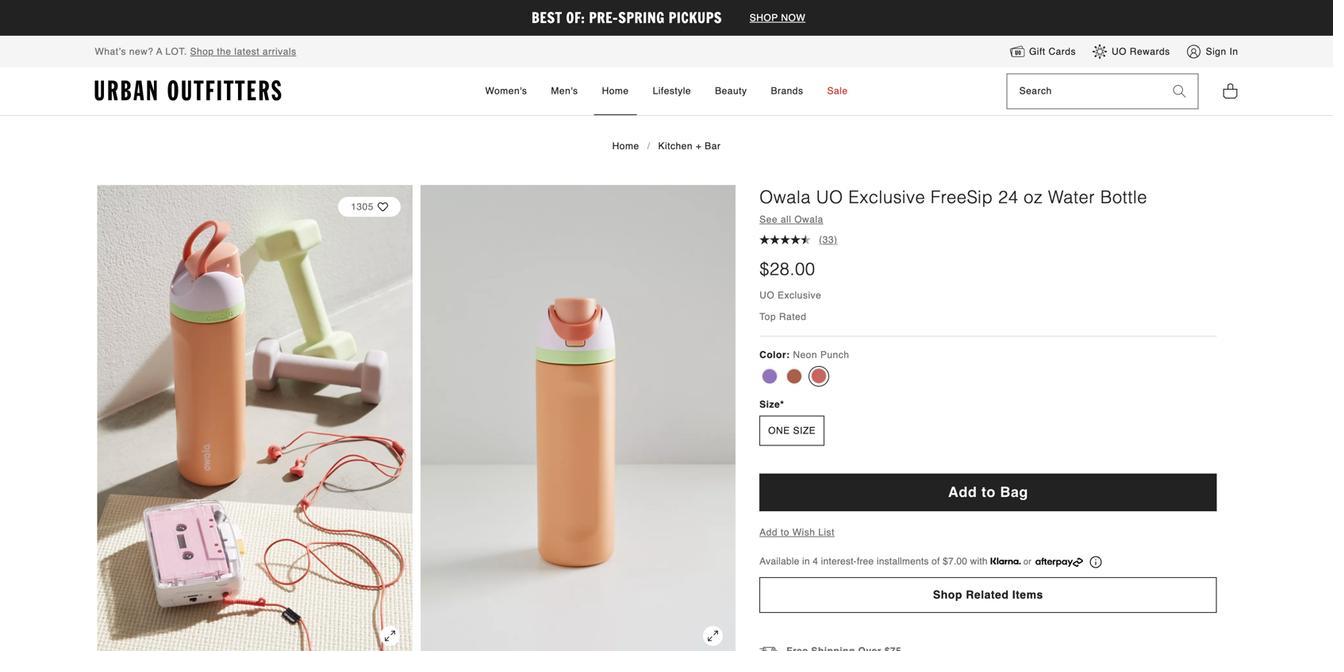 Task type: vqa. For each thing, say whether or not it's contained in the screenshot.
The 'Owala Uo Exclusive Freesip 24 Oz Water Bottle #1' image
yes



Task type: describe. For each thing, give the bounding box(es) containing it.
top
[[760, 311, 777, 323]]

gift cards
[[1030, 46, 1077, 57]]

all
[[781, 214, 792, 225]]

spring
[[619, 8, 665, 28]]

shop inside button
[[934, 588, 963, 601]]

shop now
[[750, 12, 806, 24]]

afterpay image
[[1036, 558, 1084, 567]]

1 zoom in image from the left
[[380, 626, 400, 646]]

exclusive inside "owala uo exclusive freesip 24 oz water bottle see all owala"
[[849, 187, 926, 207]]

klarna image
[[991, 558, 1021, 565]]

shop related items
[[934, 588, 1044, 601]]

add to wish list button
[[760, 527, 835, 538]]

1 vertical spatial home link
[[613, 141, 640, 152]]

the
[[217, 46, 232, 57]]

4
[[813, 556, 819, 567]]

electric violet image
[[762, 368, 778, 384]]

brands link
[[763, 68, 812, 115]]

women's
[[486, 85, 528, 96]]

24
[[999, 187, 1019, 207]]

brands
[[771, 85, 804, 96]]

kitchen
[[659, 141, 693, 152]]

of:
[[567, 8, 585, 28]]

new?
[[129, 46, 154, 57]]

shop now link
[[742, 12, 814, 24]]

top rated
[[760, 311, 807, 323]]

0 horizontal spatial shop
[[190, 46, 214, 57]]

home for bottom home link
[[613, 141, 640, 152]]

gift
[[1030, 46, 1046, 57]]

kitchen + bar link
[[659, 141, 721, 152]]

one
[[769, 425, 791, 436]]

2 star rating image from the left
[[791, 235, 801, 245]]

add to wish list
[[760, 527, 835, 538]]

0 vertical spatial owala
[[760, 187, 812, 207]]

0 vertical spatial home link
[[594, 68, 637, 115]]

cards
[[1049, 46, 1077, 57]]

owala uo exclusive freesip 24 oz water bottle image
[[97, 185, 413, 651]]

my shopping bag image
[[1223, 82, 1239, 100]]

add for add to bag
[[949, 484, 978, 500]]

a
[[156, 46, 163, 57]]

1 star rating image from the left
[[781, 235, 791, 245]]

gift cards link
[[1010, 44, 1077, 60]]

related
[[967, 588, 1009, 601]]

rewards
[[1131, 46, 1171, 57]]

lifestyle
[[653, 85, 692, 96]]

with
[[971, 556, 988, 567]]

pickups
[[669, 8, 722, 28]]

to for wish
[[781, 527, 790, 538]]

latest
[[235, 46, 260, 57]]

sign
[[1207, 46, 1227, 57]]

add for add to wish list
[[760, 527, 778, 538]]

1 vertical spatial owala
[[795, 214, 824, 225]]

rated
[[780, 311, 807, 323]]

$7.00
[[943, 556, 968, 567]]

punch
[[821, 349, 850, 360]]

what's new? a lot. shop the latest arrivals
[[95, 46, 297, 57]]

uo rewards
[[1112, 46, 1171, 57]]

or button
[[991, 554, 1103, 569]]

wish
[[793, 527, 816, 538]]

owala uo exclusive freesip 24 oz water bottle see all owala
[[760, 187, 1148, 225]]

best of:  pre-spring pickups
[[532, 8, 726, 28]]

best
[[532, 8, 563, 28]]

uo for uo exclusive
[[760, 290, 775, 301]]

color:
[[760, 349, 790, 360]]

uo exclusive
[[760, 290, 822, 301]]



Task type: locate. For each thing, give the bounding box(es) containing it.
sign in button
[[1187, 44, 1239, 60]]

size
[[794, 425, 816, 436]]

in
[[1230, 46, 1239, 57]]

arrivals
[[263, 46, 297, 57]]

home left "kitchen"
[[613, 141, 640, 152]]

available in 4 interest-free installments of $7.00 with
[[760, 556, 991, 567]]

2 zoom in image from the left
[[704, 626, 723, 646]]

1 star rating image from the left
[[760, 235, 770, 245]]

3 star rating image from the left
[[801, 235, 812, 245]]

search image
[[1174, 85, 1187, 98]]

shop down $7.00
[[934, 588, 963, 601]]

of
[[932, 556, 941, 567]]

exclusive up rated
[[778, 290, 822, 301]]

owala uo exclusive freesip 24 oz water bottle #1 image
[[421, 185, 736, 651]]

owala right the all
[[795, 214, 824, 225]]

bottle
[[1101, 187, 1148, 207]]

sale
[[828, 85, 848, 96]]

see all owala link
[[760, 214, 824, 225]]

shipping options image
[[760, 645, 779, 651]]

uo up the see all owala link
[[817, 187, 844, 207]]

shop
[[190, 46, 214, 57], [934, 588, 963, 601]]

1 vertical spatial to
[[781, 527, 790, 538]]

Search text field
[[1008, 74, 1162, 109]]

0 vertical spatial exclusive
[[849, 187, 926, 207]]

owala
[[760, 187, 812, 207], [795, 214, 824, 225]]

what's
[[95, 46, 126, 57]]

1 horizontal spatial zoom in image
[[704, 626, 723, 646]]

pre-
[[589, 8, 619, 28]]

men's link
[[543, 68, 586, 115]]

0 horizontal spatial add
[[760, 527, 778, 538]]

now
[[782, 12, 806, 24]]

items
[[1013, 588, 1044, 601]]

interest-
[[822, 556, 857, 567]]

add to bag button
[[760, 474, 1218, 511]]

add left bag
[[949, 484, 978, 500]]

1 horizontal spatial exclusive
[[849, 187, 926, 207]]

0 vertical spatial to
[[982, 484, 996, 500]]

installments
[[877, 556, 929, 567]]

sand dune image
[[787, 368, 803, 384]]

in
[[803, 556, 810, 567]]

see
[[760, 214, 778, 225]]

original price: $28.00 element
[[760, 257, 816, 281]]

add
[[949, 484, 978, 500], [760, 527, 778, 538]]

water
[[1049, 187, 1096, 207]]

sign in
[[1207, 46, 1239, 57]]

shop
[[750, 12, 779, 24]]

0 vertical spatial add
[[949, 484, 978, 500]]

home right men's
[[602, 85, 629, 96]]

1 vertical spatial uo
[[817, 187, 844, 207]]

beauty
[[715, 85, 748, 96]]

uo rewards link
[[1093, 44, 1171, 60]]

0 horizontal spatial zoom in image
[[380, 626, 400, 646]]

2 horizontal spatial uo
[[1112, 46, 1127, 57]]

freesip
[[931, 187, 994, 207]]

add inside button
[[949, 484, 978, 500]]

list
[[819, 527, 835, 538]]

None search field
[[1008, 74, 1162, 109]]

1 horizontal spatial uo
[[817, 187, 844, 207]]

neon punch image
[[812, 368, 828, 384]]

add to bag
[[949, 484, 1029, 500]]

to for bag
[[982, 484, 996, 500]]

beauty link
[[708, 68, 755, 115]]

oz
[[1024, 187, 1044, 207]]

add up available
[[760, 527, 778, 538]]

uo up top on the right
[[760, 290, 775, 301]]

uo for uo rewards
[[1112, 46, 1127, 57]]

home inside home link
[[602, 85, 629, 96]]

star rating image
[[760, 235, 770, 245], [770, 235, 781, 245]]

exclusive left freesip
[[849, 187, 926, 207]]

owala up the all
[[760, 187, 812, 207]]

shop left the on the left of page
[[190, 46, 214, 57]]

home
[[602, 85, 629, 96], [613, 141, 640, 152]]

to
[[982, 484, 996, 500], [781, 527, 790, 538]]

0 horizontal spatial uo
[[760, 290, 775, 301]]

+
[[696, 141, 702, 152]]

uo left the rewards
[[1112, 46, 1127, 57]]

free
[[857, 556, 874, 567]]

available
[[760, 556, 800, 567]]

kitchen + bar
[[659, 141, 721, 152]]

home for home link to the top
[[602, 85, 629, 96]]

shop the latest arrivals link
[[190, 46, 297, 57]]

1305
[[351, 201, 374, 212]]

1 horizontal spatial to
[[982, 484, 996, 500]]

lifestyle link
[[645, 68, 700, 115]]

uo inside "owala uo exclusive freesip 24 oz water bottle see all owala"
[[817, 187, 844, 207]]

1 vertical spatial home
[[613, 141, 640, 152]]

1 vertical spatial shop
[[934, 588, 963, 601]]

0 vertical spatial home
[[602, 85, 629, 96]]

4.7 stars element
[[760, 235, 812, 245]]

home link right men's link
[[594, 68, 637, 115]]

1305 button
[[338, 189, 401, 225]]

women's link
[[478, 68, 536, 115]]

sale link
[[820, 68, 856, 115]]

to left wish
[[781, 527, 790, 538]]

star rating image
[[781, 235, 791, 245], [791, 235, 801, 245], [801, 235, 812, 245]]

or
[[1024, 557, 1032, 567]]

neon
[[793, 349, 818, 360]]

1 horizontal spatial shop
[[934, 588, 963, 601]]

1 vertical spatial exclusive
[[778, 290, 822, 301]]

to inside button
[[982, 484, 996, 500]]

shop related items button
[[760, 577, 1218, 613]]

lot.
[[165, 46, 187, 57]]

one size
[[769, 425, 816, 436]]

0 vertical spatial uo
[[1112, 46, 1127, 57]]

2 vertical spatial uo
[[760, 290, 775, 301]]

urban outfitters image
[[95, 80, 281, 101]]

1 horizontal spatial add
[[949, 484, 978, 500]]

home link left "kitchen"
[[613, 141, 640, 152]]

0 horizontal spatial exclusive
[[778, 290, 822, 301]]

main navigation element
[[343, 68, 991, 115]]

1 vertical spatial add
[[760, 527, 778, 538]]

bar
[[705, 141, 721, 152]]

men's
[[551, 85, 578, 96]]

0 vertical spatial shop
[[190, 46, 214, 57]]

2 star rating image from the left
[[770, 235, 781, 245]]

uo
[[1112, 46, 1127, 57], [817, 187, 844, 207], [760, 290, 775, 301]]

to left bag
[[982, 484, 996, 500]]

exclusive
[[849, 187, 926, 207], [778, 290, 822, 301]]

size
[[760, 399, 781, 410]]

0 horizontal spatial to
[[781, 527, 790, 538]]

color: neon punch
[[760, 349, 850, 360]]

zoom in image
[[380, 626, 400, 646], [704, 626, 723, 646]]

home link
[[594, 68, 637, 115], [613, 141, 640, 152]]

bag
[[1001, 484, 1029, 500]]

$28.00
[[760, 259, 816, 279]]



